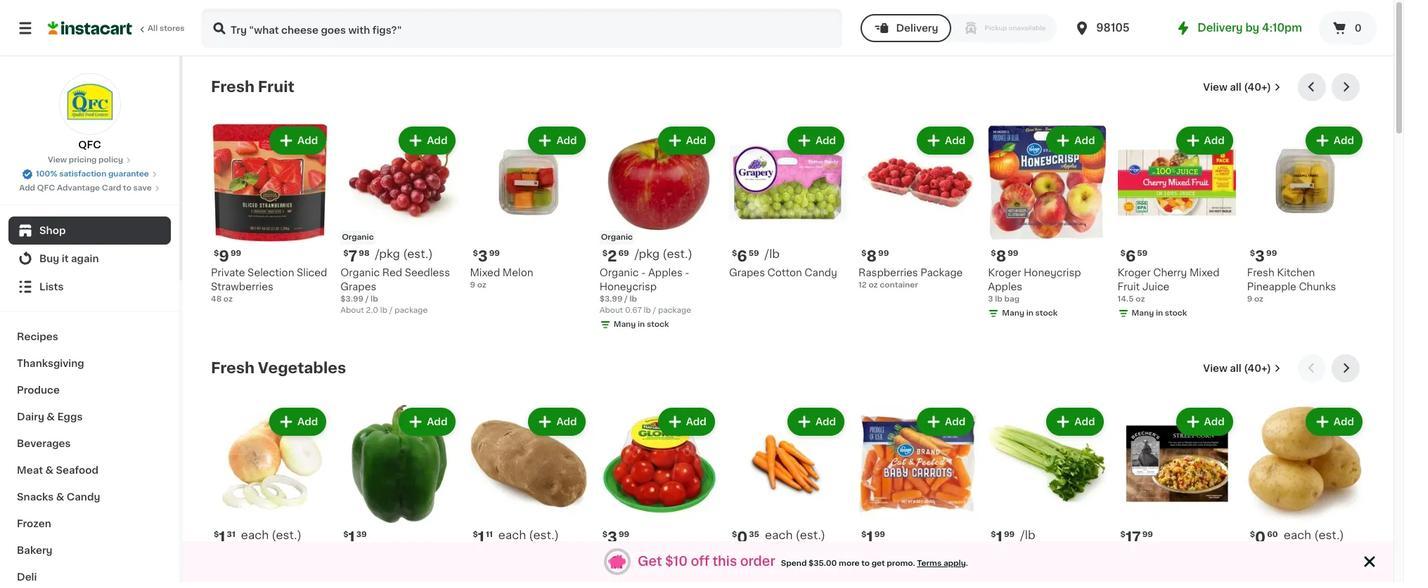 Task type: vqa. For each thing, say whether or not it's contained in the screenshot.


Task type: describe. For each thing, give the bounding box(es) containing it.
0 vertical spatial qfc
[[78, 140, 101, 150]]

kroger for 6
[[1118, 268, 1151, 278]]

0 for gold potato
[[1255, 530, 1266, 545]]

lb inside carrots $1.39 / lb
[[757, 563, 765, 571]]

all for 17
[[1230, 364, 1242, 373]]

terms apply button
[[917, 558, 966, 569]]

each (est.) for russet potato
[[498, 530, 559, 541]]

many for 8
[[1002, 310, 1025, 317]]

$ up pineapple
[[1250, 250, 1255, 258]]

Search field
[[203, 10, 841, 46]]

fresh for fresh fruit
[[211, 79, 255, 94]]

8 for raspberries package
[[867, 249, 877, 264]]

kitchen
[[1277, 268, 1315, 278]]

main content containing fresh fruit
[[183, 56, 1394, 582]]

snacks
[[17, 492, 54, 502]]

lists
[[39, 282, 64, 292]]

raspberries
[[859, 268, 918, 278]]

$ up the mixed melon 9 oz
[[473, 250, 478, 258]]

all stores
[[148, 25, 185, 32]]

recipes link
[[8, 323, 171, 350]]

99 for fresh kitchen pineapple chunks
[[1267, 250, 1277, 258]]

dairy & eggs
[[17, 412, 83, 422]]

oz inside the mixed melon 9 oz
[[477, 281, 487, 289]]

peeled
[[918, 549, 952, 559]]

$7.98 per package (estimated) element
[[341, 248, 459, 266]]

view all (40+) for 17
[[1203, 364, 1271, 373]]

raspberries package 12 oz container
[[859, 268, 963, 289]]

add button for gold potato
[[1307, 409, 1361, 435]]

mini
[[894, 549, 915, 559]]

fresh vegetables
[[211, 361, 346, 376]]

add button for russet potato
[[530, 409, 584, 435]]

$ 3 99 for fresh
[[1250, 249, 1277, 264]]

organic up 98
[[342, 234, 374, 241]]

add button for carrots
[[789, 409, 843, 435]]

meat
[[17, 466, 43, 475]]

14.5
[[1118, 296, 1134, 303]]

delivery by 4:10pm
[[1198, 23, 1302, 33]]

fresh fruit
[[211, 79, 294, 94]]

each (est.) inside $1.31 each (estimated) element
[[241, 530, 302, 541]]

red
[[382, 268, 402, 278]]

$10
[[665, 555, 688, 568]]

lb right 2.0
[[380, 307, 388, 315]]

$ 1 11
[[473, 530, 493, 545]]

many inside 'product' group
[[614, 321, 636, 329]]

qfc logo image
[[59, 73, 121, 135]]

view for organic red seedless grapes
[[1203, 82, 1228, 92]]

view pricing policy
[[48, 156, 123, 164]]

it
[[62, 254, 69, 264]]

product group containing 2
[[600, 124, 718, 333]]

mixed inside kroger cherry mixed fruit juice 14.5 oz
[[1190, 268, 1220, 278]]

sliced
[[297, 268, 327, 278]]

view pricing policy link
[[48, 155, 132, 166]]

99 for mixed melon
[[489, 250, 500, 258]]

$2.69 per package (estimated) element
[[600, 248, 718, 266]]

add for russet potato
[[557, 417, 577, 427]]

98
[[359, 250, 370, 258]]

$ 0 35
[[732, 530, 759, 545]]

$ up kroger honeycrisp apples 3 lb bag
[[991, 250, 996, 258]]

gold
[[1247, 549, 1271, 559]]

$ up kroger mini peeled carrots
[[862, 531, 867, 539]]

apples for honeycrisp
[[648, 268, 683, 278]]

gold potato
[[1247, 549, 1306, 559]]

mixed melon 9 oz
[[470, 268, 533, 289]]

beecher's handmade cheese street corn
[[1118, 549, 1225, 573]]

$1.99 per pound element
[[988, 529, 1107, 547]]

$ 3 99 for mixed
[[473, 249, 500, 264]]

(est.) for russet potato
[[529, 530, 559, 541]]

get
[[872, 559, 885, 567]]

$0.60 each (estimated) element
[[1247, 529, 1366, 547]]

oz inside raspberries package 12 oz container
[[869, 281, 878, 289]]

handmade
[[1170, 549, 1225, 559]]

organic inside 'organic red seedless grapes $3.99 / lb about 2.0 lb / package'
[[341, 268, 380, 278]]

add button for kroger honeycrisp apples
[[1048, 128, 1102, 153]]

close image
[[1361, 553, 1378, 570]]

in for 8
[[1027, 310, 1034, 317]]

$ inside $ 2 69
[[602, 250, 608, 258]]

1 for $1.31 each (estimated) element
[[219, 530, 225, 545]]

naturesweet glorys® cherry tomatoes
[[600, 549, 705, 573]]

/ right 2.0
[[390, 307, 393, 315]]

package
[[921, 268, 963, 278]]

add for beecher's handmade cheese street corn
[[1204, 417, 1225, 427]]

delivery by 4:10pm link
[[1175, 20, 1302, 37]]

shop
[[39, 226, 66, 236]]

(40+) for 17
[[1244, 364, 1271, 373]]

cotton
[[768, 268, 802, 278]]

$ 1 99 inside the $1.99 per pound element
[[991, 530, 1015, 545]]

$ 6 59 /lb
[[732, 248, 780, 264]]

99 up the celery
[[1004, 531, 1015, 539]]

$ 6 59
[[1121, 249, 1148, 264]]

beecher's
[[1118, 549, 1168, 559]]

product group containing 17
[[1118, 405, 1236, 582]]

mixed inside the mixed melon 9 oz
[[470, 268, 500, 278]]

frozen
[[17, 519, 51, 529]]

$ inside '$ 1 11'
[[473, 531, 478, 539]]

produce link
[[8, 377, 171, 404]]

advantage
[[57, 184, 100, 192]]

in for 6
[[1156, 310, 1163, 317]]

bakery
[[17, 546, 52, 556]]

each (est.) for gold potato
[[1284, 530, 1344, 541]]

39
[[356, 531, 367, 539]]

candy for grapes   cotton candy
[[805, 268, 837, 278]]

satisfaction
[[59, 170, 106, 178]]

31
[[227, 531, 235, 539]]

snacks & candy
[[17, 492, 100, 502]]

add for carrots
[[816, 417, 836, 427]]

recipes
[[17, 332, 58, 342]]

honeycrisp inside organic - apples - honeycrisp $3.99 / lb about 0.67 lb / package
[[600, 282, 657, 292]]

package inside 'organic red seedless grapes $3.99 / lb about 2.0 lb / package'
[[395, 307, 428, 315]]

juice
[[1143, 282, 1170, 292]]

cheese
[[1118, 563, 1156, 573]]

1 for $1.11 each (estimated) element
[[478, 530, 485, 545]]

view all (40+) for 6
[[1203, 82, 1271, 92]]

add for mixed melon
[[557, 136, 577, 146]]

$35.00
[[809, 559, 837, 567]]

$ 7 98
[[343, 249, 370, 264]]

99 for kroger mini peeled carrots
[[875, 531, 885, 539]]

shop link
[[8, 217, 171, 245]]

0 for carrots
[[737, 530, 748, 545]]

buy it again
[[39, 254, 99, 264]]

/ up 2.0
[[365, 296, 369, 303]]

melon
[[503, 268, 533, 278]]

each (est.) for carrots
[[765, 530, 826, 541]]

1 each from the left
[[241, 530, 269, 541]]

cherry inside kroger cherry mixed fruit juice 14.5 oz
[[1154, 268, 1187, 278]]

beverages link
[[8, 430, 171, 457]]

$ up 'raspberries'
[[862, 250, 867, 258]]

.
[[966, 559, 968, 567]]

policy
[[98, 156, 123, 164]]

russet potato
[[470, 549, 540, 559]]

$ up the celery
[[991, 531, 996, 539]]

1 - from the left
[[641, 268, 646, 278]]

each for gold potato
[[1284, 530, 1312, 541]]

meat & seafood
[[17, 466, 98, 475]]

each for carrots
[[765, 530, 793, 541]]

frozen link
[[8, 511, 171, 537]]

kroger for 8
[[988, 268, 1021, 278]]

lb right 0.67 on the left bottom of page
[[644, 307, 651, 315]]

$6.59 per pound element
[[729, 248, 847, 266]]

thanksgiving link
[[8, 350, 171, 377]]

lb inside kroger honeycrisp apples 3 lb bag
[[995, 296, 1003, 303]]

$ inside the $ 17 99
[[1121, 531, 1126, 539]]

4 1 from the left
[[867, 530, 873, 545]]

private selection sliced strawberries 48 oz
[[211, 268, 327, 303]]

(40+) for 6
[[1244, 82, 1271, 92]]

$ inside $ 1 31
[[214, 531, 219, 539]]

3 inside kroger honeycrisp apples 3 lb bag
[[988, 296, 993, 303]]

produce
[[17, 385, 60, 395]]

tomatoes
[[636, 563, 685, 573]]

/lb inside the $1.99 per pound element
[[1021, 530, 1036, 541]]

package inside organic - apples - honeycrisp $3.99 / lb about 0.67 lb / package
[[658, 307, 691, 315]]

lb up 0.67 on the left bottom of page
[[630, 296, 637, 303]]

$ 1 31
[[214, 530, 235, 545]]

get $10 off this order spend $35.00 more to get promo. terms apply .
[[638, 555, 968, 568]]

instacart logo image
[[48, 20, 132, 37]]

59 for $ 6 59 /lb
[[749, 250, 759, 258]]

add button for naturesweet glorys® cherry tomatoes
[[659, 409, 714, 435]]

lb up 2.0
[[371, 296, 378, 303]]

this
[[713, 555, 737, 568]]

potato for 0
[[1274, 549, 1306, 559]]

$ 9 99
[[214, 249, 241, 264]]

$ 17 99
[[1121, 530, 1153, 545]]

many in stock for 8
[[1002, 310, 1058, 317]]

qfc link
[[59, 73, 121, 152]]

product group containing 9
[[211, 124, 329, 305]]

add for 1
[[427, 417, 448, 427]]

organic up 69 on the left top of the page
[[601, 234, 633, 241]]

/ right 0.67 on the left bottom of page
[[653, 307, 656, 315]]

lists link
[[8, 273, 171, 301]]

/pkg (est.) for 7
[[375, 248, 433, 260]]

/pkg (est.) for 2
[[635, 248, 693, 260]]

pricing
[[69, 156, 97, 164]]

1 $ 1 99 from the left
[[862, 530, 885, 545]]

$ 8 99 for kroger honeycrisp apples
[[991, 249, 1019, 264]]

pineapple
[[1247, 282, 1297, 292]]

carrots $1.39 / lb
[[729, 549, 766, 571]]

0 horizontal spatial in
[[638, 321, 645, 329]]

add button for fresh kitchen pineapple chunks
[[1307, 128, 1361, 153]]



Task type: locate. For each thing, give the bounding box(es) containing it.
candy right cotton
[[805, 268, 837, 278]]

/pkg (est.)
[[375, 248, 433, 260], [635, 248, 693, 260]]

0 horizontal spatial carrots
[[729, 549, 766, 559]]

carrots
[[729, 549, 766, 559], [859, 563, 896, 573]]

lb left bag
[[995, 296, 1003, 303]]

$ left 98
[[343, 250, 349, 258]]

delivery for delivery by 4:10pm
[[1198, 23, 1243, 33]]

$3.99
[[341, 296, 364, 303], [600, 296, 623, 303]]

oz inside kroger cherry mixed fruit juice 14.5 oz
[[1136, 296, 1145, 303]]

each right 35
[[765, 530, 793, 541]]

0 horizontal spatial 59
[[749, 250, 759, 258]]

meat & seafood link
[[8, 457, 171, 484]]

stock for 8
[[1036, 310, 1058, 317]]

1 for the $1.99 per pound element at the bottom right of page
[[996, 530, 1003, 545]]

3 1 from the left
[[478, 530, 485, 545]]

&
[[47, 412, 55, 422], [45, 466, 54, 475], [56, 492, 64, 502]]

11
[[486, 531, 493, 539]]

1 horizontal spatial $ 3 99
[[602, 530, 630, 545]]

carrots up $1.39
[[729, 549, 766, 559]]

$ 1 99 up "get"
[[862, 530, 885, 545]]

0 horizontal spatial many
[[614, 321, 636, 329]]

(est.) for carrots
[[796, 530, 826, 541]]

russet
[[470, 549, 505, 559]]

each up russet potato
[[498, 530, 526, 541]]

order
[[740, 555, 775, 568]]

add for grapes   cotton candy
[[816, 136, 836, 146]]

0 vertical spatial /lb
[[765, 248, 780, 260]]

each (est.) inside $0.35 each (estimated) element
[[765, 530, 826, 541]]

99 for naturesweet glorys® cherry tomatoes
[[619, 531, 630, 539]]

1 vertical spatial to
[[862, 559, 870, 567]]

1 view all (40+) from the top
[[1203, 82, 1271, 92]]

grapes up 2.0
[[341, 282, 376, 292]]

candy for snacks & candy
[[67, 492, 100, 502]]

59 up juice
[[1137, 250, 1148, 258]]

(est.) for organic - apples - honeycrisp
[[663, 248, 693, 260]]

1 vertical spatial /lb
[[1021, 530, 1036, 541]]

many down 14.5
[[1132, 310, 1154, 317]]

kroger mini peeled carrots
[[859, 549, 952, 573]]

$ 3 99 up "naturesweet"
[[602, 530, 630, 545]]

$ up "naturesweet"
[[602, 531, 608, 539]]

1 horizontal spatial mixed
[[1190, 268, 1220, 278]]

about left 0.67 on the left bottom of page
[[600, 307, 623, 315]]

apples for lb
[[988, 282, 1023, 292]]

(est.) inside $2.69 per package (estimated) element
[[663, 248, 693, 260]]

view all (40+) button for 6
[[1198, 73, 1287, 101]]

2 potato from the left
[[1274, 549, 1306, 559]]

1 6 from the left
[[1126, 249, 1136, 264]]

6 inside $ 6 59 /lb
[[737, 249, 747, 264]]

0 horizontal spatial $3.99
[[341, 296, 364, 303]]

0 horizontal spatial apples
[[648, 268, 683, 278]]

again
[[71, 254, 99, 264]]

8
[[867, 249, 877, 264], [996, 249, 1007, 264]]

add qfc advantage card to save
[[19, 184, 152, 192]]

stock down kroger honeycrisp apples 3 lb bag
[[1036, 310, 1058, 317]]

0.67
[[625, 307, 642, 315]]

2 vertical spatial &
[[56, 492, 64, 502]]

100% satisfaction guarantee
[[36, 170, 149, 178]]

kroger inside kroger cherry mixed fruit juice 14.5 oz
[[1118, 268, 1151, 278]]

guarantee
[[108, 170, 149, 178]]

2 horizontal spatial stock
[[1165, 310, 1187, 317]]

add button for organic red seedless grapes
[[400, 128, 455, 153]]

grapes inside 'organic red seedless grapes $3.99 / lb about 2.0 lb / package'
[[341, 282, 376, 292]]

1 horizontal spatial grapes
[[729, 268, 765, 278]]

each
[[241, 530, 269, 541], [498, 530, 526, 541], [765, 530, 793, 541], [1284, 530, 1312, 541]]

6 for $ 6 59
[[1126, 249, 1136, 264]]

2 1 from the left
[[349, 530, 355, 545]]

1 vertical spatial view
[[48, 156, 67, 164]]

add for kroger cherry mixed fruit juice
[[1204, 136, 1225, 146]]

1 1 from the left
[[219, 530, 225, 545]]

0 horizontal spatial potato
[[507, 549, 540, 559]]

add button for 1
[[400, 409, 455, 435]]

$3.99 inside organic - apples - honeycrisp $3.99 / lb about 0.67 lb / package
[[600, 296, 623, 303]]

& right 'snacks'
[[56, 492, 64, 502]]

0 vertical spatial view
[[1203, 82, 1228, 92]]

main content
[[183, 56, 1394, 582]]

0 horizontal spatial cherry
[[600, 563, 633, 573]]

honeycrisp inside kroger honeycrisp apples 3 lb bag
[[1024, 268, 1081, 278]]

0 horizontal spatial stock
[[647, 321, 669, 329]]

$1.31 each (estimated) element
[[211, 529, 329, 547]]

1 horizontal spatial about
[[600, 307, 623, 315]]

organic down $ 7 98
[[341, 268, 380, 278]]

item carousel region containing fresh fruit
[[211, 73, 1366, 343]]

(est.) inside $1.31 each (estimated) element
[[272, 530, 302, 541]]

grapes
[[729, 268, 765, 278], [341, 282, 376, 292]]

add for private selection sliced strawberries
[[297, 136, 318, 146]]

1 vertical spatial grapes
[[341, 282, 376, 292]]

1 vertical spatial cherry
[[600, 563, 633, 573]]

0 vertical spatial &
[[47, 412, 55, 422]]

1 horizontal spatial package
[[658, 307, 691, 315]]

$ left 60
[[1250, 531, 1255, 539]]

/pkg for 7
[[375, 248, 400, 260]]

2 all from the top
[[1230, 364, 1242, 373]]

8 up bag
[[996, 249, 1007, 264]]

59 for $ 6 59
[[1137, 250, 1148, 258]]

$ inside '$ 6 59'
[[1121, 250, 1126, 258]]

1 vertical spatial fresh
[[1247, 268, 1275, 278]]

1
[[219, 530, 225, 545], [349, 530, 355, 545], [478, 530, 485, 545], [867, 530, 873, 545], [996, 530, 1003, 545]]

1 horizontal spatial 8
[[996, 249, 1007, 264]]

add button for organic - apples - honeycrisp
[[659, 128, 714, 153]]

(est.) for organic red seedless grapes
[[403, 248, 433, 260]]

cherry inside naturesweet glorys® cherry tomatoes
[[600, 563, 633, 573]]

1 left 39
[[349, 530, 355, 545]]

to left "get"
[[862, 559, 870, 567]]

carrots down mini
[[859, 563, 896, 573]]

$ 3 99 up pineapple
[[1250, 249, 1277, 264]]

0 horizontal spatial /lb
[[765, 248, 780, 260]]

fruit inside kroger cherry mixed fruit juice 14.5 oz
[[1118, 282, 1140, 292]]

& left eggs
[[47, 412, 55, 422]]

& for meat
[[45, 466, 54, 475]]

/pkg (est.) up 'red'
[[375, 248, 433, 260]]

/pkg inside $7.98 per package (estimated) element
[[375, 248, 400, 260]]

4 each (est.) from the left
[[1284, 530, 1344, 541]]

1 horizontal spatial stock
[[1036, 310, 1058, 317]]

to inside get $10 off this order spend $35.00 more to get promo. terms apply .
[[862, 559, 870, 567]]

item carousel region containing fresh vegetables
[[211, 354, 1366, 582]]

$1.11 each (estimated) element
[[470, 529, 588, 547]]

59 up grapes   cotton candy
[[749, 250, 759, 258]]

organic red seedless grapes $3.99 / lb about 2.0 lb / package
[[341, 268, 450, 315]]

/pkg (est.) inside $7.98 per package (estimated) element
[[375, 248, 433, 260]]

get $10 off this order status
[[632, 555, 974, 569]]

/pkg (est.) inside $2.69 per package (estimated) element
[[635, 248, 693, 260]]

1 horizontal spatial cherry
[[1154, 268, 1187, 278]]

each (est.) inside $1.11 each (estimated) element
[[498, 530, 559, 541]]

$ inside $ 1 39
[[343, 531, 349, 539]]

apples
[[648, 268, 683, 278], [988, 282, 1023, 292]]

bakery link
[[8, 537, 171, 564]]

oz
[[477, 281, 487, 289], [869, 281, 878, 289], [224, 296, 233, 303], [1136, 296, 1145, 303], [1255, 296, 1264, 303]]

fresh for fresh kitchen pineapple chunks 9 oz
[[1247, 268, 1275, 278]]

add button for celery
[[1048, 409, 1102, 435]]

item carousel region
[[211, 73, 1366, 343], [211, 354, 1366, 582]]

add for fresh kitchen pineapple chunks
[[1334, 136, 1354, 146]]

card
[[102, 184, 121, 192]]

1 horizontal spatial honeycrisp
[[1024, 268, 1081, 278]]

/pkg for 2
[[635, 248, 660, 260]]

0 horizontal spatial 9
[[219, 249, 229, 264]]

1 mixed from the left
[[470, 268, 500, 278]]

2 $ 8 99 from the left
[[991, 249, 1019, 264]]

99 for raspberries package
[[878, 250, 889, 258]]

99 for kroger honeycrisp apples
[[1008, 250, 1019, 258]]

stores
[[160, 25, 185, 32]]

2 horizontal spatial in
[[1156, 310, 1163, 317]]

candy down seafood
[[67, 492, 100, 502]]

0 vertical spatial honeycrisp
[[1024, 268, 1081, 278]]

organic inside organic - apples - honeycrisp $3.99 / lb about 0.67 lb / package
[[600, 268, 639, 278]]

99 up private
[[231, 250, 241, 258]]

1 left 11
[[478, 530, 485, 545]]

lb right $1.39
[[757, 563, 765, 571]]

(est.) up organic - apples - honeycrisp $3.99 / lb about 0.67 lb / package
[[663, 248, 693, 260]]

apples down $2.69 per package (estimated) element
[[648, 268, 683, 278]]

1 horizontal spatial apples
[[988, 282, 1023, 292]]

/ right $1.39
[[752, 563, 755, 571]]

0 horizontal spatial 0
[[737, 530, 748, 545]]

0 horizontal spatial grapes
[[341, 282, 376, 292]]

$ up grapes   cotton candy
[[732, 250, 737, 258]]

add button for raspberries package
[[919, 128, 973, 153]]

$3.99 inside 'organic red seedless grapes $3.99 / lb about 2.0 lb / package'
[[341, 296, 364, 303]]

99 up "naturesweet"
[[619, 531, 630, 539]]

many in stock inside 'product' group
[[614, 321, 669, 329]]

2 vertical spatial 9
[[1247, 296, 1253, 303]]

-
[[641, 268, 646, 278], [685, 268, 690, 278]]

3 for naturesweet glorys® cherry tomatoes
[[608, 530, 617, 545]]

(est.) inside $7.98 per package (estimated) element
[[403, 248, 433, 260]]

seafood
[[56, 466, 98, 475]]

(est.) up russet potato
[[529, 530, 559, 541]]

(40+)
[[1244, 82, 1271, 92], [1244, 364, 1271, 373]]

4:10pm
[[1262, 23, 1302, 33]]

qfc down the 100% at the top of page
[[37, 184, 55, 192]]

add qfc advantage card to save link
[[19, 183, 160, 194]]

1 horizontal spatial carrots
[[859, 563, 896, 573]]

terms
[[917, 559, 942, 567]]

$ 8 99 up kroger honeycrisp apples 3 lb bag
[[991, 249, 1019, 264]]

2 $3.99 from the left
[[600, 296, 623, 303]]

by
[[1246, 23, 1260, 33]]

add for organic red seedless grapes
[[427, 136, 448, 146]]

1 horizontal spatial many in stock
[[1002, 310, 1058, 317]]

& for snacks
[[56, 492, 64, 502]]

0 vertical spatial candy
[[805, 268, 837, 278]]

each right 31
[[241, 530, 269, 541]]

vegetables
[[258, 361, 346, 376]]

in down kroger honeycrisp apples 3 lb bag
[[1027, 310, 1034, 317]]

$3.99 down 2
[[600, 296, 623, 303]]

stock for 6
[[1165, 310, 1187, 317]]

1 horizontal spatial many
[[1002, 310, 1025, 317]]

(est.) inside $0.35 each (estimated) element
[[796, 530, 826, 541]]

99 for private selection sliced strawberries
[[231, 250, 241, 258]]

1 horizontal spatial in
[[1027, 310, 1034, 317]]

59 inside '$ 6 59'
[[1137, 250, 1148, 258]]

0 horizontal spatial 8
[[867, 249, 877, 264]]

2 8 from the left
[[996, 249, 1007, 264]]

2 (40+) from the top
[[1244, 364, 1271, 373]]

1 vertical spatial apples
[[988, 282, 1023, 292]]

3 each (est.) from the left
[[765, 530, 826, 541]]

buy
[[39, 254, 59, 264]]

99 up kitchen
[[1267, 250, 1277, 258]]

0 vertical spatial carrots
[[729, 549, 766, 559]]

fruit
[[258, 79, 294, 94], [1118, 282, 1140, 292]]

2 6 from the left
[[737, 249, 747, 264]]

1 vertical spatial honeycrisp
[[600, 282, 657, 292]]

/ inside carrots $1.39 / lb
[[752, 563, 755, 571]]

/pkg up 'red'
[[375, 248, 400, 260]]

view all (40+) button for 17
[[1198, 354, 1287, 383]]

/lb inside $ 6 59 /lb
[[765, 248, 780, 260]]

potato
[[507, 549, 540, 559], [1274, 549, 1306, 559]]

1 potato from the left
[[507, 549, 540, 559]]

1 vertical spatial 9
[[470, 281, 475, 289]]

$ left 69 on the left top of the page
[[602, 250, 608, 258]]

all for 6
[[1230, 82, 1242, 92]]

about inside 'organic red seedless grapes $3.99 / lb about 2.0 lb / package'
[[341, 307, 364, 315]]

container
[[880, 281, 918, 289]]

oz inside fresh kitchen pineapple chunks 9 oz
[[1255, 296, 1264, 303]]

kroger
[[988, 268, 1021, 278], [1118, 268, 1151, 278], [859, 549, 892, 559]]

1 $3.99 from the left
[[341, 296, 364, 303]]

5 1 from the left
[[996, 530, 1003, 545]]

oz inside private selection sliced strawberries 48 oz
[[224, 296, 233, 303]]

0 horizontal spatial -
[[641, 268, 646, 278]]

2 horizontal spatial 9
[[1247, 296, 1253, 303]]

add button for mixed melon
[[530, 128, 584, 153]]

1 horizontal spatial 59
[[1137, 250, 1148, 258]]

2 horizontal spatial many in stock
[[1132, 310, 1187, 317]]

2.0
[[366, 307, 378, 315]]

3
[[478, 249, 488, 264], [1255, 249, 1265, 264], [988, 296, 993, 303], [608, 530, 617, 545]]

many for 6
[[1132, 310, 1154, 317]]

1 59 from the left
[[1137, 250, 1148, 258]]

(est.) up "seedless"
[[403, 248, 433, 260]]

2 $ 1 99 from the left
[[991, 530, 1015, 545]]

1 each (est.) from the left
[[241, 530, 302, 541]]

1 item carousel region from the top
[[211, 73, 1366, 343]]

0 horizontal spatial $ 3 99
[[473, 249, 500, 264]]

get
[[638, 555, 662, 568]]

3 left bag
[[988, 296, 993, 303]]

2 view all (40+) from the top
[[1203, 364, 1271, 373]]

0 vertical spatial fresh
[[211, 79, 255, 94]]

1 vertical spatial fruit
[[1118, 282, 1140, 292]]

each (est.) right 60
[[1284, 530, 1344, 541]]

street
[[1158, 563, 1189, 573]]

fresh inside fresh kitchen pineapple chunks 9 oz
[[1247, 268, 1275, 278]]

0 horizontal spatial $ 1 99
[[862, 530, 885, 545]]

0 vertical spatial view all (40+) button
[[1198, 73, 1287, 101]]

add for raspberries package
[[945, 136, 966, 146]]

100% satisfaction guarantee button
[[22, 166, 157, 180]]

17
[[1126, 530, 1141, 545]]

0 horizontal spatial kroger
[[859, 549, 892, 559]]

99 up "get"
[[875, 531, 885, 539]]

0 horizontal spatial to
[[123, 184, 131, 192]]

in
[[1027, 310, 1034, 317], [1156, 310, 1163, 317], [638, 321, 645, 329]]

potato for 1
[[507, 549, 540, 559]]

add for celery
[[1075, 417, 1095, 427]]

$ inside $ 0 35
[[732, 531, 737, 539]]

1 /pkg from the left
[[375, 248, 400, 260]]

eggs
[[57, 412, 83, 422]]

6 up 14.5
[[1126, 249, 1136, 264]]

potato down $0.60 each (estimated) element
[[1274, 549, 1306, 559]]

each (est.) inside $0.60 each (estimated) element
[[1284, 530, 1344, 541]]

2 horizontal spatial kroger
[[1118, 268, 1151, 278]]

(est.) right 60
[[1315, 530, 1344, 541]]

bag
[[1005, 296, 1020, 303]]

apples up bag
[[988, 282, 1023, 292]]

add for gold potato
[[1334, 417, 1354, 427]]

qfc up the view pricing policy link
[[78, 140, 101, 150]]

0 horizontal spatial honeycrisp
[[600, 282, 657, 292]]

& for dairy
[[47, 412, 55, 422]]

1 package from the left
[[395, 307, 428, 315]]

1 horizontal spatial potato
[[1274, 549, 1306, 559]]

$ inside $ 7 98
[[343, 250, 349, 258]]

add button for private selection sliced strawberries
[[271, 128, 325, 153]]

in down juice
[[1156, 310, 1163, 317]]

99 up kroger honeycrisp apples 3 lb bag
[[1008, 250, 1019, 258]]

1 horizontal spatial qfc
[[78, 140, 101, 150]]

99 for beecher's handmade cheese street corn
[[1143, 531, 1153, 539]]

1 horizontal spatial /lb
[[1021, 530, 1036, 541]]

0 horizontal spatial delivery
[[896, 23, 939, 33]]

1 vertical spatial &
[[45, 466, 54, 475]]

/pkg right 69 on the left top of the page
[[635, 248, 660, 260]]

2 horizontal spatial $ 3 99
[[1250, 249, 1277, 264]]

fresh
[[211, 79, 255, 94], [1247, 268, 1275, 278], [211, 361, 255, 376]]

product group containing 7
[[341, 124, 459, 317]]

59 inside $ 6 59 /lb
[[749, 250, 759, 258]]

$
[[214, 250, 219, 258], [343, 250, 349, 258], [473, 250, 478, 258], [602, 250, 608, 258], [862, 250, 867, 258], [991, 250, 996, 258], [1121, 250, 1126, 258], [732, 250, 737, 258], [1250, 250, 1255, 258], [214, 531, 219, 539], [343, 531, 349, 539], [473, 531, 478, 539], [602, 531, 608, 539], [862, 531, 867, 539], [991, 531, 996, 539], [1121, 531, 1126, 539], [732, 531, 737, 539], [1250, 531, 1255, 539]]

0 vertical spatial view all (40+)
[[1203, 82, 1271, 92]]

48
[[211, 296, 222, 303]]

each right 60
[[1284, 530, 1312, 541]]

2 package from the left
[[658, 307, 691, 315]]

1 horizontal spatial 0
[[1255, 530, 1266, 545]]

1 horizontal spatial /pkg (est.)
[[635, 248, 693, 260]]

1 horizontal spatial $ 8 99
[[991, 249, 1019, 264]]

add for organic - apples - honeycrisp
[[686, 136, 707, 146]]

2 view all (40+) button from the top
[[1198, 354, 1287, 383]]

2 mixed from the left
[[1190, 268, 1220, 278]]

$ inside $ 6 59 /lb
[[732, 250, 737, 258]]

stock inside 'product' group
[[647, 321, 669, 329]]

1 vertical spatial item carousel region
[[211, 354, 1366, 582]]

(est.) inside $1.11 each (estimated) element
[[529, 530, 559, 541]]

100%
[[36, 170, 57, 178]]

$ inside $ 9 99
[[214, 250, 219, 258]]

1 horizontal spatial /pkg
[[635, 248, 660, 260]]

2 /pkg from the left
[[635, 248, 660, 260]]

8 up 'raspberries'
[[867, 249, 877, 264]]

1 vertical spatial view all (40+) button
[[1198, 354, 1287, 383]]

stock down organic - apples - honeycrisp $3.99 / lb about 0.67 lb / package
[[647, 321, 669, 329]]

3 up "naturesweet"
[[608, 530, 617, 545]]

stock
[[1036, 310, 1058, 317], [1165, 310, 1187, 317], [647, 321, 669, 329]]

1 view all (40+) button from the top
[[1198, 73, 1287, 101]]

2 each from the left
[[498, 530, 526, 541]]

many in stock down bag
[[1002, 310, 1058, 317]]

35
[[749, 531, 759, 539]]

thanksgiving
[[17, 359, 84, 369]]

honeycrisp
[[1024, 268, 1081, 278], [600, 282, 657, 292]]

1 vertical spatial candy
[[67, 492, 100, 502]]

1 horizontal spatial fruit
[[1118, 282, 1140, 292]]

99
[[231, 250, 241, 258], [489, 250, 500, 258], [878, 250, 889, 258], [1008, 250, 1019, 258], [1267, 250, 1277, 258], [619, 531, 630, 539], [875, 531, 885, 539], [1004, 531, 1015, 539], [1143, 531, 1153, 539]]

apply
[[944, 559, 966, 567]]

(est.) inside $0.60 each (estimated) element
[[1315, 530, 1344, 541]]

kroger up bag
[[988, 268, 1021, 278]]

add for kroger honeycrisp apples
[[1075, 136, 1095, 146]]

0 horizontal spatial fruit
[[258, 79, 294, 94]]

mixed
[[470, 268, 500, 278], [1190, 268, 1220, 278]]

about inside organic - apples - honeycrisp $3.99 / lb about 0.67 lb / package
[[600, 307, 623, 315]]

$ left 39
[[343, 531, 349, 539]]

0 horizontal spatial $ 8 99
[[862, 249, 889, 264]]

view for 1
[[1203, 364, 1228, 373]]

2 vertical spatial view
[[1203, 364, 1228, 373]]

$ left 11
[[473, 531, 478, 539]]

1 $ 8 99 from the left
[[862, 249, 889, 264]]

0 vertical spatial (40+)
[[1244, 82, 1271, 92]]

$1.39
[[729, 563, 750, 571]]

2 item carousel region from the top
[[211, 354, 1366, 582]]

save
[[133, 184, 152, 192]]

add button for beecher's handmade cheese street corn
[[1178, 409, 1232, 435]]

product group
[[211, 124, 329, 305], [341, 124, 459, 317], [470, 124, 588, 291], [600, 124, 718, 333], [729, 124, 847, 280], [859, 124, 977, 291], [988, 124, 1107, 322], [1118, 124, 1236, 322], [1247, 124, 1366, 305], [211, 405, 329, 582], [341, 405, 459, 561], [470, 405, 588, 582], [600, 405, 718, 582], [729, 405, 847, 582], [859, 405, 977, 582], [988, 405, 1107, 578], [1118, 405, 1236, 582], [1247, 405, 1366, 582]]

2 - from the left
[[685, 268, 690, 278]]

0 vertical spatial apples
[[648, 268, 683, 278]]

$ up 14.5
[[1121, 250, 1126, 258]]

fresh kitchen pineapple chunks 9 oz
[[1247, 268, 1336, 303]]

1 horizontal spatial $ 1 99
[[991, 530, 1015, 545]]

kroger cherry mixed fruit juice 14.5 oz
[[1118, 268, 1220, 303]]

$ 8 99 up 'raspberries'
[[862, 249, 889, 264]]

$ 8 99 for raspberries package
[[862, 249, 889, 264]]

/pkg inside $2.69 per package (estimated) element
[[635, 248, 660, 260]]

99 up the mixed melon 9 oz
[[489, 250, 500, 258]]

$ up private
[[214, 250, 219, 258]]

chunks
[[1299, 282, 1336, 292]]

9 inside the mixed melon 9 oz
[[470, 281, 475, 289]]

kroger inside kroger honeycrisp apples 3 lb bag
[[988, 268, 1021, 278]]

4 each from the left
[[1284, 530, 1312, 541]]

0 horizontal spatial /pkg (est.)
[[375, 248, 433, 260]]

package right 2.0
[[395, 307, 428, 315]]

dairy
[[17, 412, 44, 422]]

2 59 from the left
[[749, 250, 759, 258]]

3 for mixed melon
[[478, 249, 488, 264]]

(est.) for gold potato
[[1315, 530, 1344, 541]]

delivery for delivery
[[896, 23, 939, 33]]

9 inside 'product' group
[[219, 249, 229, 264]]

2 about from the left
[[600, 307, 623, 315]]

/lb
[[765, 248, 780, 260], [1021, 530, 1036, 541]]

delivery inside delivery button
[[896, 23, 939, 33]]

None search field
[[201, 8, 843, 48]]

$ left 35
[[732, 531, 737, 539]]

kroger inside kroger mini peeled carrots
[[859, 549, 892, 559]]

7
[[349, 249, 357, 264]]

9
[[219, 249, 229, 264], [470, 281, 475, 289], [1247, 296, 1253, 303]]

1 /pkg (est.) from the left
[[375, 248, 433, 260]]

(est.) right 31
[[272, 530, 302, 541]]

$ inside $ 0 60
[[1250, 531, 1255, 539]]

add button for kroger cherry mixed fruit juice
[[1178, 128, 1232, 153]]

1 all from the top
[[1230, 82, 1242, 92]]

0 inside button
[[1355, 23, 1362, 33]]

celery
[[988, 549, 1021, 559]]

kroger down '$ 6 59'
[[1118, 268, 1151, 278]]

1 horizontal spatial to
[[862, 559, 870, 567]]

1 (40+) from the top
[[1244, 82, 1271, 92]]

cherry up juice
[[1154, 268, 1187, 278]]

0 vertical spatial cherry
[[1154, 268, 1187, 278]]

9 inside fresh kitchen pineapple chunks 9 oz
[[1247, 296, 1253, 303]]

stock down kroger cherry mixed fruit juice 14.5 oz
[[1165, 310, 1187, 317]]

fresh for fresh vegetables
[[211, 361, 255, 376]]

add for naturesweet glorys® cherry tomatoes
[[686, 417, 707, 427]]

1 horizontal spatial candy
[[805, 268, 837, 278]]

all stores link
[[48, 8, 186, 48]]

1 about from the left
[[341, 307, 364, 315]]

$ 1 99 up the celery
[[991, 530, 1015, 545]]

cherry down "naturesweet"
[[600, 563, 633, 573]]

59
[[1137, 250, 1148, 258], [749, 250, 759, 258]]

2 /pkg (est.) from the left
[[635, 248, 693, 260]]

each for russet potato
[[498, 530, 526, 541]]

0 vertical spatial all
[[1230, 82, 1242, 92]]

8 for kroger honeycrisp apples
[[996, 249, 1007, 264]]

1 vertical spatial view all (40+)
[[1203, 364, 1271, 373]]

package right 0.67 on the left bottom of page
[[658, 307, 691, 315]]

kroger up "get"
[[859, 549, 892, 559]]

6 for $ 6 59 /lb
[[737, 249, 747, 264]]

service type group
[[861, 14, 1057, 42]]

3 up pineapple
[[1255, 249, 1265, 264]]

0 vertical spatial to
[[123, 184, 131, 192]]

organic
[[342, 234, 374, 241], [601, 234, 633, 241], [341, 268, 380, 278], [600, 268, 639, 278]]

0 vertical spatial fruit
[[258, 79, 294, 94]]

grapes   cotton candy
[[729, 268, 837, 278]]

$ 3 99
[[473, 249, 500, 264], [1250, 249, 1277, 264], [602, 530, 630, 545]]

apples inside organic - apples - honeycrisp $3.99 / lb about 0.67 lb / package
[[648, 268, 683, 278]]

1 vertical spatial qfc
[[37, 184, 55, 192]]

each (est.) right 31
[[241, 530, 302, 541]]

1 up "get"
[[867, 530, 873, 545]]

0 horizontal spatial /pkg
[[375, 248, 400, 260]]

1 horizontal spatial 6
[[1126, 249, 1136, 264]]

apples inside kroger honeycrisp apples 3 lb bag
[[988, 282, 1023, 292]]

many in stock for 6
[[1132, 310, 1187, 317]]

1 horizontal spatial -
[[685, 268, 690, 278]]

2 each (est.) from the left
[[498, 530, 559, 541]]

3 each from the left
[[765, 530, 793, 541]]

98105
[[1097, 23, 1130, 33]]

1 horizontal spatial delivery
[[1198, 23, 1243, 33]]

$ left 31
[[214, 531, 219, 539]]

2 vertical spatial fresh
[[211, 361, 255, 376]]

dairy & eggs link
[[8, 404, 171, 430]]

/lb up grapes   cotton candy
[[765, 248, 780, 260]]

in down 0.67 on the left bottom of page
[[638, 321, 645, 329]]

add button for grapes   cotton candy
[[789, 128, 843, 153]]

seedless
[[405, 268, 450, 278]]

0 horizontal spatial about
[[341, 307, 364, 315]]

1 horizontal spatial $3.99
[[600, 296, 623, 303]]

beverages
[[17, 439, 71, 449]]

organic - apples - honeycrisp $3.99 / lb about 0.67 lb / package
[[600, 268, 691, 315]]

/ up 0.67 on the left bottom of page
[[625, 296, 628, 303]]

1 vertical spatial carrots
[[859, 563, 896, 573]]

1 up the celery
[[996, 530, 1003, 545]]

2 horizontal spatial many
[[1132, 310, 1154, 317]]

99 inside the $ 17 99
[[1143, 531, 1153, 539]]

$0.35 each (estimated) element
[[729, 529, 847, 547]]

$ up beecher's
[[1121, 531, 1126, 539]]

99 inside $ 9 99
[[231, 250, 241, 258]]

1 vertical spatial (40+)
[[1244, 364, 1271, 373]]

& right meat
[[45, 466, 54, 475]]

carrots inside kroger mini peeled carrots
[[859, 563, 896, 573]]

1 8 from the left
[[867, 249, 877, 264]]



